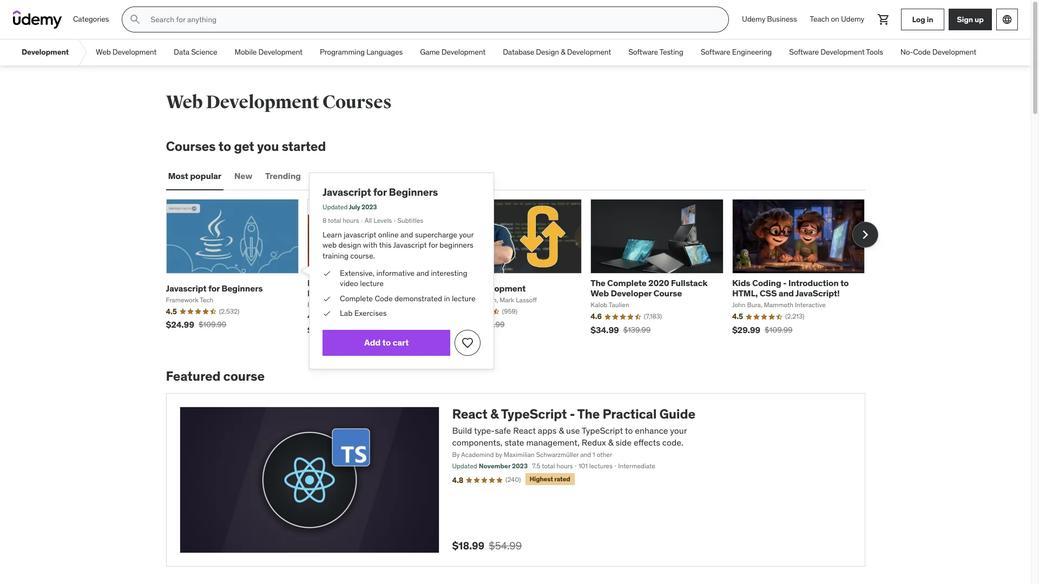 Task type: vqa. For each thing, say whether or not it's contained in the screenshot.
instructors at the left bottom of page
no



Task type: describe. For each thing, give the bounding box(es) containing it.
development for game development
[[442, 47, 486, 57]]

fullstack
[[672, 278, 708, 289]]

web development courses
[[166, 91, 392, 114]]

2020
[[649, 278, 670, 289]]

software testing
[[629, 47, 684, 57]]

july
[[349, 203, 361, 211]]

coding
[[753, 278, 782, 289]]

languages
[[367, 47, 403, 57]]

xsmall image for complete code demonstrated in lecture
[[323, 294, 332, 305]]

development for web development courses
[[206, 91, 319, 114]]

business
[[768, 14, 798, 24]]

& left 'side'
[[609, 438, 614, 448]]

javascript!
[[796, 288, 841, 299]]

lecture inside extensive, informative and interesting video lecture
[[360, 279, 384, 289]]

most popular button
[[166, 163, 224, 189]]

new
[[234, 171, 252, 182]]

database
[[503, 47, 535, 57]]

effects
[[634, 438, 661, 448]]

complete code demonstrated in lecture
[[340, 294, 476, 304]]

interesting
[[431, 268, 468, 278]]

code.
[[663, 438, 684, 448]]

software development tools
[[790, 47, 884, 57]]

academind
[[462, 451, 494, 459]]

2532 reviews element
[[219, 307, 240, 317]]

database design & development link
[[495, 40, 620, 66]]

4.8
[[453, 476, 464, 486]]

featured course
[[166, 368, 265, 385]]

total for 8
[[328, 217, 341, 225]]

development inside "link"
[[22, 47, 69, 57]]

levels
[[374, 217, 392, 225]]

database design & development
[[503, 47, 612, 57]]

xsmall image
[[323, 268, 332, 279]]

and inside kids coding - introduction to html, css and javascript!
[[779, 288, 795, 299]]

safe
[[495, 425, 512, 436]]

most popular
[[168, 171, 221, 182]]

categories button
[[67, 6, 116, 32]]

lectures
[[590, 463, 613, 471]]

teach on udemy link
[[804, 6, 872, 32]]

1 horizontal spatial courses
[[323, 91, 392, 114]]

html,
[[733, 288, 758, 299]]

the inside the complete 2020 fullstack web developer course
[[591, 278, 606, 289]]

your inside "learn javascript online and supercharge your web design with this javascript for beginners training course."
[[460, 230, 474, 240]]

beginners for javascript for beginners framework tech
[[222, 283, 263, 294]]

most
[[168, 171, 188, 182]]

(240)
[[506, 476, 521, 484]]

& inside database design & development link
[[561, 47, 566, 57]]

teach
[[811, 14, 830, 24]]

ajax
[[449, 283, 470, 294]]

wishlist image
[[462, 337, 475, 350]]

by
[[453, 451, 460, 459]]

design
[[536, 47, 560, 57]]

react & typescript - the practical guide build type-safe react apps & use typescript to enhance your components, state management, redux & side effects code. by academind by maximilian schwarzmüller and 1 other
[[453, 406, 696, 459]]

type-
[[474, 425, 495, 436]]

add
[[365, 338, 381, 348]]

teach on udemy
[[811, 14, 865, 24]]

framework
[[166, 296, 199, 304]]

sign up
[[958, 14, 985, 24]]

software development tools link
[[781, 40, 893, 66]]

state
[[505, 438, 525, 448]]

& left use
[[559, 425, 565, 436]]

hours for 7.5 total hours
[[557, 463, 573, 471]]

1 vertical spatial updated
[[453, 463, 478, 471]]

css
[[760, 288, 778, 299]]

and inside extensive, informative and interesting video lecture
[[417, 268, 429, 278]]

components,
[[453, 438, 503, 448]]

demonstrated
[[395, 294, 443, 304]]

maximilian
[[504, 451, 535, 459]]

javascript for beginners updated july 2023
[[323, 186, 438, 211]]

development for mobile development
[[259, 47, 303, 57]]

1 horizontal spatial typescript
[[582, 425, 624, 436]]

101
[[579, 463, 588, 471]]

4.5
[[166, 307, 177, 317]]

0 horizontal spatial react
[[453, 406, 488, 423]]

software for software testing
[[629, 47, 659, 57]]

extensive,
[[340, 268, 375, 278]]

submit search image
[[129, 13, 142, 26]]

no-code development
[[901, 47, 977, 57]]

mobile development
[[235, 47, 303, 57]]

design
[[339, 241, 362, 250]]

- inside react & typescript - the practical guide build type-safe react apps & use typescript to enhance your components, state management, redux & side effects code. by academind by maximilian schwarzmüller and 1 other
[[570, 406, 575, 423]]

udemy image
[[13, 10, 62, 29]]

software testing link
[[620, 40, 693, 66]]

intermediate
[[619, 463, 656, 471]]

course
[[223, 368, 265, 385]]

arrow pointing to subcategory menu links image
[[77, 40, 87, 66]]

the complete 2020 fullstack web developer course link
[[591, 278, 708, 299]]

software engineering
[[701, 47, 773, 57]]

highest
[[530, 476, 554, 484]]

lab exercises
[[340, 309, 387, 319]]

by
[[496, 451, 503, 459]]

web for web development courses
[[166, 91, 203, 114]]

(2,532)
[[219, 307, 240, 316]]

ajax development link
[[449, 283, 526, 294]]

programming
[[320, 47, 365, 57]]

data science
[[174, 47, 218, 57]]

developer
[[611, 288, 652, 299]]

redux
[[582, 438, 607, 448]]

carousel element
[[166, 199, 879, 343]]

javascript for javascript for beginners updated july 2023
[[323, 186, 371, 199]]

the inside react & typescript - the practical guide build type-safe react apps & use typescript to enhance your components, state management, redux & side effects code. by academind by maximilian schwarzmüller and 1 other
[[578, 406, 600, 423]]

0 vertical spatial typescript
[[501, 406, 567, 423]]

mobile
[[235, 47, 257, 57]]

updated november 2023
[[453, 463, 528, 471]]

hours for 8 total hours
[[343, 217, 359, 225]]

javascript inside "learn javascript online and supercharge your web design with this javascript for beginners training course."
[[393, 241, 427, 250]]

trending button
[[263, 163, 303, 189]]

beginners for javascript for beginners updated july 2023
[[389, 186, 438, 199]]

engineering
[[733, 47, 773, 57]]

code for no-
[[914, 47, 931, 57]]

informative
[[377, 268, 415, 278]]



Task type: locate. For each thing, give the bounding box(es) containing it.
development left tools
[[821, 47, 865, 57]]

javascript for beginners link for all levels
[[323, 186, 438, 199]]

lecture down extensive,
[[360, 279, 384, 289]]

beginners inside javascript for beginners updated july 2023
[[389, 186, 438, 199]]

1 vertical spatial javascript for beginners link
[[166, 283, 263, 294]]

online
[[378, 230, 399, 240]]

to right javascript!
[[841, 278, 850, 289]]

subtitles
[[398, 217, 424, 225]]

2 udemy from the left
[[842, 14, 865, 24]]

in right log
[[928, 14, 934, 24]]

0 horizontal spatial -
[[570, 406, 575, 423]]

beginners
[[389, 186, 438, 199], [222, 283, 263, 294]]

udemy left business
[[743, 14, 766, 24]]

software left testing
[[629, 47, 659, 57]]

0 vertical spatial the
[[591, 278, 606, 289]]

beginners inside javascript for beginners framework tech
[[222, 283, 263, 294]]

for up all levels
[[374, 186, 387, 199]]

hours up rated
[[557, 463, 573, 471]]

guide
[[660, 406, 696, 423]]

1 horizontal spatial -
[[784, 278, 787, 289]]

0 vertical spatial total
[[328, 217, 341, 225]]

course.
[[351, 251, 375, 261]]

the left 'developer'
[[591, 278, 606, 289]]

1 horizontal spatial for
[[374, 186, 387, 199]]

0 vertical spatial lecture
[[360, 279, 384, 289]]

1 horizontal spatial javascript
[[323, 186, 371, 199]]

development up you
[[206, 91, 319, 114]]

log
[[913, 14, 926, 24]]

udemy business
[[743, 14, 798, 24]]

0 vertical spatial hours
[[343, 217, 359, 225]]

2 horizontal spatial software
[[790, 47, 820, 57]]

2 vertical spatial javascript
[[166, 283, 207, 294]]

0 vertical spatial code
[[914, 47, 931, 57]]

0 horizontal spatial typescript
[[501, 406, 567, 423]]

log in
[[913, 14, 934, 24]]

mobile development link
[[226, 40, 311, 66]]

1 horizontal spatial code
[[914, 47, 931, 57]]

other
[[597, 451, 613, 459]]

complete inside the complete 2020 fullstack web developer course
[[608, 278, 647, 289]]

1 vertical spatial the
[[578, 406, 600, 423]]

development for software development tools
[[821, 47, 865, 57]]

0 horizontal spatial hours
[[343, 217, 359, 225]]

- right coding
[[784, 278, 787, 289]]

- up use
[[570, 406, 575, 423]]

1 vertical spatial lecture
[[452, 294, 476, 304]]

1 horizontal spatial complete
[[608, 278, 647, 289]]

1 vertical spatial web
[[166, 91, 203, 114]]

2 horizontal spatial web
[[591, 288, 609, 299]]

udemy right on
[[842, 14, 865, 24]]

1 vertical spatial code
[[375, 294, 393, 304]]

typescript
[[501, 406, 567, 423], [582, 425, 624, 436]]

2023 inside javascript for beginners updated july 2023
[[362, 203, 377, 211]]

testing
[[660, 47, 684, 57]]

and
[[401, 230, 413, 240], [417, 268, 429, 278], [779, 288, 795, 299], [581, 451, 592, 459]]

0 horizontal spatial complete
[[340, 294, 373, 304]]

web down data
[[166, 91, 203, 114]]

0 vertical spatial your
[[460, 230, 474, 240]]

react up the build
[[453, 406, 488, 423]]

the up use
[[578, 406, 600, 423]]

for for javascript for beginners framework tech
[[208, 283, 220, 294]]

& right design
[[561, 47, 566, 57]]

to inside kids coding - introduction to html, css and javascript!
[[841, 278, 850, 289]]

1 vertical spatial javascript
[[393, 241, 427, 250]]

0 vertical spatial courses
[[323, 91, 392, 114]]

1 horizontal spatial your
[[671, 425, 687, 436]]

highest rated
[[530, 476, 571, 484]]

data science link
[[165, 40, 226, 66]]

no-
[[901, 47, 914, 57]]

0 horizontal spatial software
[[629, 47, 659, 57]]

8
[[323, 217, 327, 225]]

1 horizontal spatial javascript for beginners link
[[323, 186, 438, 199]]

javascript for beginners link for (2,532)
[[166, 283, 263, 294]]

0 vertical spatial for
[[374, 186, 387, 199]]

$54.99
[[489, 540, 522, 553]]

and inside "learn javascript online and supercharge your web design with this javascript for beginners training course."
[[401, 230, 413, 240]]

shopping cart with 0 items image
[[878, 13, 891, 26]]

udemy inside udemy business link
[[743, 14, 766, 24]]

0 horizontal spatial courses
[[166, 138, 216, 155]]

for inside "learn javascript online and supercharge your web design with this javascript for beginners training course."
[[429, 241, 438, 250]]

web development link
[[87, 40, 165, 66]]

typescript up redux
[[582, 425, 624, 436]]

web
[[96, 47, 111, 57], [166, 91, 203, 114], [591, 288, 609, 299]]

kids coding - introduction to html, css and javascript! link
[[733, 278, 850, 299]]

complete up the 'lab exercises'
[[340, 294, 373, 304]]

1 vertical spatial typescript
[[582, 425, 624, 436]]

1 vertical spatial courses
[[166, 138, 216, 155]]

xsmall image left lab
[[323, 309, 332, 320]]

with
[[363, 241, 378, 250]]

to up 'side'
[[626, 425, 633, 436]]

typescript up apps
[[501, 406, 567, 423]]

javascript inside javascript for beginners updated july 2023
[[323, 186, 371, 199]]

development down submit search image
[[113, 47, 157, 57]]

complete
[[608, 278, 647, 289], [340, 294, 373, 304]]

development down udemy image on the top
[[22, 47, 69, 57]]

javascript for javascript for beginners framework tech
[[166, 283, 207, 294]]

javascript for beginners framework tech
[[166, 283, 263, 304]]

0 vertical spatial -
[[784, 278, 787, 289]]

1 horizontal spatial 2023
[[512, 463, 528, 471]]

react
[[453, 406, 488, 423], [514, 425, 536, 436]]

1 horizontal spatial udemy
[[842, 14, 865, 24]]

in down ajax
[[444, 294, 450, 304]]

code up "exercises"
[[375, 294, 393, 304]]

0 vertical spatial in
[[928, 14, 934, 24]]

total right the 7.5
[[542, 463, 555, 471]]

1 vertical spatial total
[[542, 463, 555, 471]]

0 vertical spatial web
[[96, 47, 111, 57]]

lecture down ajax
[[452, 294, 476, 304]]

development link
[[13, 40, 77, 66]]

your up beginners
[[460, 230, 474, 240]]

enhance
[[635, 425, 669, 436]]

0 vertical spatial react
[[453, 406, 488, 423]]

7.5 total hours
[[533, 463, 573, 471]]

2 vertical spatial web
[[591, 288, 609, 299]]

0 vertical spatial beginners
[[389, 186, 438, 199]]

in
[[928, 14, 934, 24], [444, 294, 450, 304]]

8 total hours
[[323, 217, 359, 225]]

updated down by
[[453, 463, 478, 471]]

rated
[[555, 476, 571, 484]]

web inside the complete 2020 fullstack web developer course
[[591, 288, 609, 299]]

2023 up all
[[362, 203, 377, 211]]

development right ajax
[[472, 283, 526, 294]]

this
[[379, 241, 392, 250]]

for inside javascript for beginners updated july 2023
[[374, 186, 387, 199]]

kids coding - introduction to html, css and javascript!
[[733, 278, 850, 299]]

code for complete
[[375, 294, 393, 304]]

no-code development link
[[893, 40, 986, 66]]

1 horizontal spatial total
[[542, 463, 555, 471]]

beginners up subtitles
[[389, 186, 438, 199]]

tech
[[200, 296, 214, 304]]

development inside carousel element
[[472, 283, 526, 294]]

0 horizontal spatial lecture
[[360, 279, 384, 289]]

1 vertical spatial hours
[[557, 463, 573, 471]]

0 vertical spatial javascript
[[323, 186, 371, 199]]

and left 1
[[581, 451, 592, 459]]

for down supercharge
[[429, 241, 438, 250]]

choose a language image
[[1003, 14, 1013, 25]]

courses up "most popular"
[[166, 138, 216, 155]]

sign up link
[[950, 9, 993, 30]]

updated inside javascript for beginners updated july 2023
[[323, 203, 348, 211]]

0 horizontal spatial total
[[328, 217, 341, 225]]

1 vertical spatial beginners
[[222, 283, 263, 294]]

software for software engineering
[[701, 47, 731, 57]]

to inside react & typescript - the practical guide build type-safe react apps & use typescript to enhance your components, state management, redux & side effects code. by academind by maximilian schwarzmüller and 1 other
[[626, 425, 633, 436]]

1 horizontal spatial updated
[[453, 463, 478, 471]]

started
[[282, 138, 326, 155]]

your inside react & typescript - the practical guide build type-safe react apps & use typescript to enhance your components, state management, redux & side effects code. by academind by maximilian schwarzmüller and 1 other
[[671, 425, 687, 436]]

software engineering link
[[693, 40, 781, 66]]

next image
[[857, 227, 875, 244]]

2023 down maximilian
[[512, 463, 528, 471]]

to left get
[[219, 138, 231, 155]]

game
[[420, 47, 440, 57]]

0 vertical spatial javascript for beginners link
[[323, 186, 438, 199]]

beginners
[[440, 241, 474, 250]]

1 horizontal spatial beginners
[[389, 186, 438, 199]]

1 horizontal spatial react
[[514, 425, 536, 436]]

updated up 8 total hours
[[323, 203, 348, 211]]

javascript for beginners link up all levels
[[323, 186, 438, 199]]

to left 'cart'
[[383, 338, 391, 348]]

software down teach
[[790, 47, 820, 57]]

lab
[[340, 309, 353, 319]]

2 xsmall image from the top
[[323, 309, 332, 320]]

udemy inside teach on udemy "link"
[[842, 14, 865, 24]]

for up tech
[[208, 283, 220, 294]]

0 vertical spatial xsmall image
[[323, 294, 332, 305]]

and right css
[[779, 288, 795, 299]]

and inside react & typescript - the practical guide build type-safe react apps & use typescript to enhance your components, state management, redux & side effects code. by academind by maximilian schwarzmüller and 1 other
[[581, 451, 592, 459]]

7.5
[[533, 463, 541, 471]]

featured
[[166, 368, 221, 385]]

1 vertical spatial for
[[429, 241, 438, 250]]

1 horizontal spatial lecture
[[452, 294, 476, 304]]

1 horizontal spatial hours
[[557, 463, 573, 471]]

2 horizontal spatial javascript
[[393, 241, 427, 250]]

development for ajax development
[[472, 283, 526, 294]]

your
[[460, 230, 474, 240], [671, 425, 687, 436]]

all levels
[[365, 217, 392, 225]]

courses down programming languages link
[[323, 91, 392, 114]]

use
[[567, 425, 580, 436]]

2 software from the left
[[701, 47, 731, 57]]

2 vertical spatial for
[[208, 283, 220, 294]]

javascript down online
[[393, 241, 427, 250]]

your up code. on the right bottom of the page
[[671, 425, 687, 436]]

the complete 2020 fullstack web developer course
[[591, 278, 708, 299]]

learn
[[323, 230, 342, 240]]

ajax development
[[449, 283, 526, 294]]

game development link
[[412, 40, 495, 66]]

$109.99
[[199, 320, 227, 330]]

0 horizontal spatial code
[[375, 294, 393, 304]]

0 horizontal spatial beginners
[[222, 283, 263, 294]]

and down subtitles
[[401, 230, 413, 240]]

web for web development
[[96, 47, 111, 57]]

0 horizontal spatial javascript for beginners link
[[166, 283, 263, 294]]

introduction
[[789, 278, 839, 289]]

all
[[365, 217, 372, 225]]

total for 7.5
[[542, 463, 555, 471]]

1 vertical spatial your
[[671, 425, 687, 436]]

development
[[22, 47, 69, 57], [113, 47, 157, 57], [259, 47, 303, 57], [442, 47, 486, 57], [568, 47, 612, 57], [821, 47, 865, 57], [933, 47, 977, 57], [206, 91, 319, 114], [472, 283, 526, 294]]

web right arrow pointing to subcategory menu links "icon" at the top
[[96, 47, 111, 57]]

popular
[[190, 171, 221, 182]]

software for software development tools
[[790, 47, 820, 57]]

javascript inside javascript for beginners framework tech
[[166, 283, 207, 294]]

software inside software development tools link
[[790, 47, 820, 57]]

web left 'developer'
[[591, 288, 609, 299]]

1 vertical spatial -
[[570, 406, 575, 423]]

for for javascript for beginners updated july 2023
[[374, 186, 387, 199]]

sign
[[958, 14, 974, 24]]

complete left 2020
[[608, 278, 647, 289]]

1 vertical spatial react
[[514, 425, 536, 436]]

0 vertical spatial complete
[[608, 278, 647, 289]]

0 horizontal spatial web
[[96, 47, 111, 57]]

3 software from the left
[[790, 47, 820, 57]]

javascript for beginners link up tech
[[166, 283, 263, 294]]

2 horizontal spatial for
[[429, 241, 438, 250]]

Search for anything text field
[[149, 10, 716, 29]]

add to cart button
[[323, 330, 451, 356]]

1 vertical spatial complete
[[340, 294, 373, 304]]

development right design
[[568, 47, 612, 57]]

for inside javascript for beginners framework tech
[[208, 283, 220, 294]]

& up safe
[[491, 406, 499, 423]]

0 horizontal spatial in
[[444, 294, 450, 304]]

in inside log in link
[[928, 14, 934, 24]]

exercises
[[355, 309, 387, 319]]

javascript
[[323, 186, 371, 199], [393, 241, 427, 250], [166, 283, 207, 294]]

1 software from the left
[[629, 47, 659, 57]]

1 vertical spatial 2023
[[512, 463, 528, 471]]

$24.99
[[166, 320, 194, 331]]

categories
[[73, 14, 109, 24]]

0 horizontal spatial updated
[[323, 203, 348, 211]]

1 udemy from the left
[[743, 14, 766, 24]]

code
[[914, 47, 931, 57], [375, 294, 393, 304]]

to inside add to cart 'button'
[[383, 338, 391, 348]]

1 horizontal spatial web
[[166, 91, 203, 114]]

react up state
[[514, 425, 536, 436]]

1 vertical spatial in
[[444, 294, 450, 304]]

and up demonstrated
[[417, 268, 429, 278]]

practical
[[603, 406, 657, 423]]

1 xsmall image from the top
[[323, 294, 332, 305]]

-
[[784, 278, 787, 289], [570, 406, 575, 423]]

1 horizontal spatial in
[[928, 14, 934, 24]]

web development
[[96, 47, 157, 57]]

development right mobile on the top of the page
[[259, 47, 303, 57]]

1 horizontal spatial software
[[701, 47, 731, 57]]

programming languages link
[[311, 40, 412, 66]]

$24.99 $109.99
[[166, 320, 227, 331]]

code down log in link
[[914, 47, 931, 57]]

software inside software engineering link
[[701, 47, 731, 57]]

0 vertical spatial 2023
[[362, 203, 377, 211]]

software left engineering
[[701, 47, 731, 57]]

beginners up (2,532)
[[222, 283, 263, 294]]

training
[[323, 251, 349, 261]]

side
[[616, 438, 632, 448]]

0 horizontal spatial for
[[208, 283, 220, 294]]

trending
[[265, 171, 301, 182]]

xsmall image down xsmall image
[[323, 294, 332, 305]]

xsmall image for lab exercises
[[323, 309, 332, 320]]

0 horizontal spatial your
[[460, 230, 474, 240]]

development right game
[[442, 47, 486, 57]]

0 horizontal spatial udemy
[[743, 14, 766, 24]]

development down the sign
[[933, 47, 977, 57]]

xsmall image
[[323, 294, 332, 305], [323, 309, 332, 320]]

course
[[654, 288, 683, 299]]

1 vertical spatial xsmall image
[[323, 309, 332, 320]]

0 horizontal spatial 2023
[[362, 203, 377, 211]]

software inside software testing link
[[629, 47, 659, 57]]

javascript up july
[[323, 186, 371, 199]]

total right 8
[[328, 217, 341, 225]]

javascript up framework
[[166, 283, 207, 294]]

1
[[593, 451, 596, 459]]

hours down july
[[343, 217, 359, 225]]

hours
[[343, 217, 359, 225], [557, 463, 573, 471]]

0 vertical spatial updated
[[323, 203, 348, 211]]

programming languages
[[320, 47, 403, 57]]

development for web development
[[113, 47, 157, 57]]

- inside kids coding - introduction to html, css and javascript!
[[784, 278, 787, 289]]

0 horizontal spatial javascript
[[166, 283, 207, 294]]

supercharge
[[415, 230, 458, 240]]



